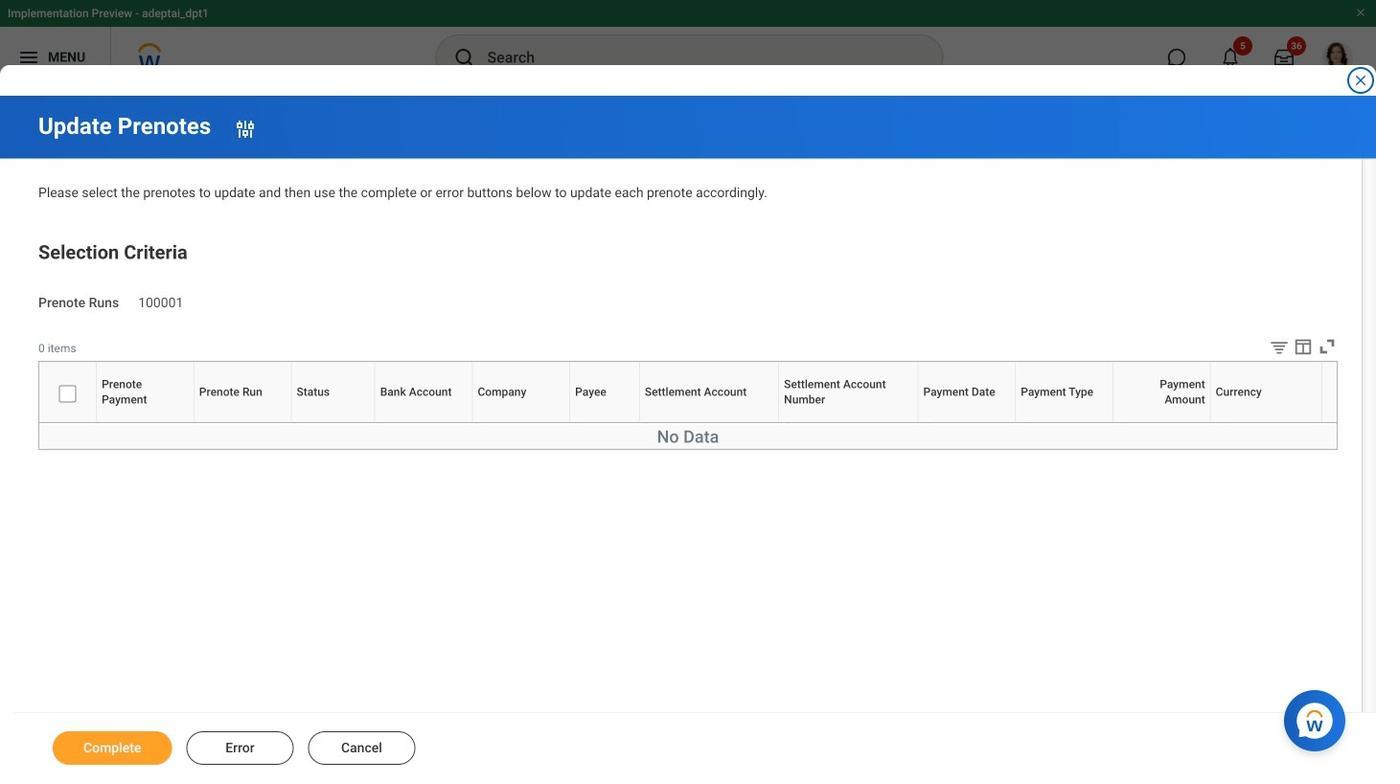 Task type: locate. For each thing, give the bounding box(es) containing it.
group
[[38, 238, 1338, 313]]

main content
[[0, 96, 1376, 783]]

row element
[[39, 362, 1326, 423]]

close environment banner image
[[1355, 7, 1366, 18]]

search image
[[453, 46, 476, 69]]

select to filter grid data image
[[1269, 337, 1290, 357]]

dialog
[[0, 0, 1376, 783]]

toolbar
[[1254, 336, 1338, 361]]

close update prenotes image
[[1353, 73, 1368, 88]]

change selection image
[[234, 118, 257, 141]]

column header
[[39, 423, 97, 424]]

banner
[[0, 0, 1376, 88]]

fullscreen image
[[1317, 336, 1338, 357]]



Task type: vqa. For each thing, say whether or not it's contained in the screenshot.
Profile Logan McNeil element
yes



Task type: describe. For each thing, give the bounding box(es) containing it.
100001 element
[[138, 291, 183, 311]]

profile logan mcneil element
[[1311, 36, 1365, 79]]

click to view/edit grid preferences image
[[1293, 336, 1314, 357]]

action bar region
[[14, 713, 1376, 783]]

workday assistant region
[[1284, 683, 1353, 752]]

notifications large image
[[1221, 48, 1240, 67]]

inbox large image
[[1275, 48, 1294, 67]]



